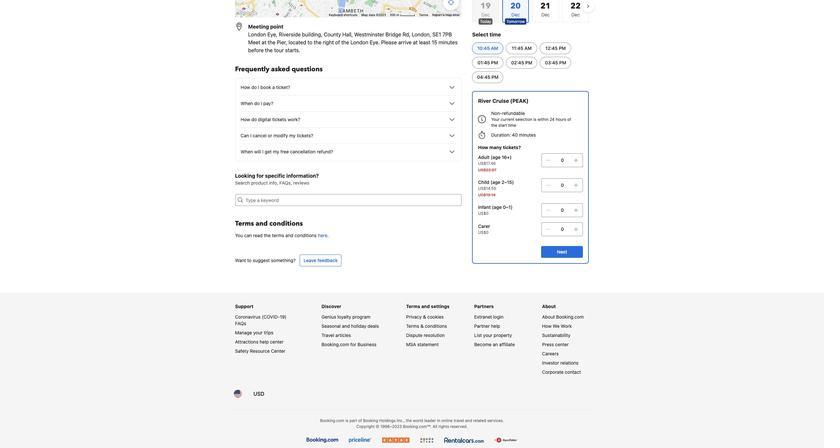 Task type: locate. For each thing, give the bounding box(es) containing it.
terms for terms & conditions
[[406, 324, 419, 329]]

1 vertical spatial &
[[421, 324, 424, 329]]

resolution
[[424, 333, 445, 339]]

24
[[550, 117, 555, 122]]

1 vertical spatial to
[[247, 258, 252, 264]]

terms down privacy
[[406, 324, 419, 329]]

dec down 22
[[572, 12, 580, 17]]

0 horizontal spatial of
[[335, 39, 340, 45]]

1 vertical spatial a
[[272, 85, 275, 90]]

for up product
[[257, 173, 264, 179]]

0 vertical spatial about
[[542, 304, 556, 310]]

pm for 02:45 pm
[[526, 60, 532, 65]]

when left will
[[241, 149, 253, 155]]

contact
[[565, 370, 581, 375]]

0 horizontal spatial dec
[[482, 12, 490, 17]]

terms
[[419, 13, 428, 17], [235, 220, 254, 228], [406, 304, 420, 310], [406, 324, 419, 329]]

the down hall,
[[342, 39, 349, 45]]

your down partner help
[[483, 333, 493, 339]]

when do i pay? button
[[241, 100, 456, 108]]

i for pay?
[[261, 101, 262, 106]]

0 horizontal spatial london
[[248, 32, 266, 38]]

& down privacy & cookies link
[[421, 324, 424, 329]]

pm for 03:45 pm
[[559, 60, 566, 65]]

when for when do i pay?
[[241, 101, 253, 106]]

i right will
[[262, 149, 264, 155]]

i inside 'dropdown button'
[[262, 149, 264, 155]]

partners
[[474, 304, 494, 310]]

do for pay?
[[254, 101, 260, 106]]

time down current on the right of page
[[508, 123, 516, 128]]

priceline.com image
[[349, 438, 372, 444], [349, 438, 372, 444]]

0 horizontal spatial help
[[260, 340, 269, 345]]

for left business
[[351, 342, 356, 348]]

for for looking
[[257, 173, 264, 179]]

02:45
[[511, 60, 524, 65]]

how for how many tickets?
[[478, 145, 488, 150]]

2 us$0 from the top
[[478, 230, 489, 235]]

2 vertical spatial booking.com
[[320, 419, 344, 424]]

how we work
[[542, 324, 572, 329]]

0 vertical spatial tickets?
[[297, 133, 313, 139]]

conditions down the cookies
[[425, 324, 447, 329]]

2 vertical spatial do
[[251, 117, 257, 122]]

tickets?
[[297, 133, 313, 139], [503, 145, 521, 150]]

extranet login link
[[474, 315, 504, 320]]

(age inside child (age 2–15) us$14.55
[[491, 180, 501, 185]]

conditions up you can read the terms and conditions here . at the left
[[269, 220, 303, 228]]

your up attractions help center link
[[253, 330, 263, 336]]

the left tour
[[265, 47, 273, 53]]

(age down many
[[491, 155, 501, 160]]

center
[[271, 349, 285, 354]]

(age for 2–15)
[[491, 180, 501, 185]]

login
[[493, 315, 504, 320]]

1 vertical spatial tickets?
[[503, 145, 521, 150]]

1 horizontal spatial center
[[555, 342, 569, 348]]

for for booking.com
[[351, 342, 356, 348]]

selection
[[516, 117, 532, 122]]

and for seasonal and holiday deals
[[342, 324, 350, 329]]

2 horizontal spatial dec
[[572, 12, 580, 17]]

1 vertical spatial (age
[[491, 180, 501, 185]]

0 horizontal spatial a
[[272, 85, 275, 90]]

i inside dropdown button
[[258, 85, 259, 90]]

loyalty
[[338, 315, 351, 320]]

manage
[[235, 330, 252, 336]]

help
[[491, 324, 500, 329], [260, 340, 269, 345]]

1 horizontal spatial dec
[[542, 12, 550, 17]]

carer
[[478, 224, 490, 229]]

& for terms
[[421, 324, 424, 329]]

booking.com inside booking.com is part of booking holdings inc., the world leader in online travel and related services. copyright © 1996–2023 booking.com™. all rights reserved.
[[320, 419, 344, 424]]

affiliate
[[499, 342, 515, 348]]

pm right 02:45
[[526, 60, 532, 65]]

at right meet
[[262, 39, 266, 45]]

1 vertical spatial is
[[346, 419, 349, 424]]

1 vertical spatial booking.com
[[322, 342, 349, 348]]

dec up today
[[482, 12, 490, 17]]

privacy & cookies
[[406, 315, 444, 320]]

& for privacy
[[423, 315, 426, 320]]

current
[[501, 117, 514, 122]]

support
[[235, 304, 254, 310]]

1 vertical spatial when
[[241, 149, 253, 155]]

how up can
[[241, 117, 250, 122]]

1 vertical spatial of
[[567, 117, 571, 122]]

0 vertical spatial london
[[248, 32, 266, 38]]

county
[[324, 32, 341, 38]]

how many tickets?
[[478, 145, 521, 150]]

to down building,
[[308, 39, 312, 45]]

1 vertical spatial about
[[542, 315, 555, 320]]

terms
[[272, 233, 284, 239]]

0 vertical spatial to
[[308, 39, 312, 45]]

minutes right the 40
[[519, 132, 536, 138]]

center
[[270, 340, 284, 345], [555, 342, 569, 348]]

0 horizontal spatial minutes
[[439, 39, 458, 45]]

when left pay?
[[241, 101, 253, 106]]

2 vertical spatial of
[[358, 419, 362, 424]]

safety resource center
[[235, 349, 285, 354]]

the down eye,
[[268, 39, 275, 45]]

0 vertical spatial a
[[443, 13, 445, 17]]

and
[[256, 220, 268, 228], [286, 233, 293, 239], [421, 304, 430, 310], [342, 324, 350, 329], [465, 419, 472, 424]]

how inside how do digital tickets work? dropdown button
[[241, 117, 250, 122]]

0 horizontal spatial am
[[491, 45, 498, 51]]

1 vertical spatial time
[[508, 123, 516, 128]]

1 vertical spatial us$0
[[478, 230, 489, 235]]

1 horizontal spatial of
[[358, 419, 362, 424]]

do left digital
[[251, 117, 257, 122]]

1 vertical spatial conditions
[[295, 233, 317, 239]]

center down sustainability "link"
[[555, 342, 569, 348]]

dec inside 22 dec
[[572, 12, 580, 17]]

of right the right at the left top of page
[[335, 39, 340, 45]]

1 horizontal spatial time
[[508, 123, 516, 128]]

tickets
[[272, 117, 286, 122]]

(age inside the adult (age 16+) us$17.46
[[491, 155, 501, 160]]

info,
[[269, 180, 278, 186]]

2 am from the left
[[525, 45, 532, 51]]

1 us$0 from the top
[[478, 211, 489, 216]]

my right "get"
[[273, 149, 279, 155]]

1 vertical spatial for
[[351, 342, 356, 348]]

how we work link
[[542, 324, 572, 329]]

am right 10:45 at right
[[491, 45, 498, 51]]

my right modify
[[289, 133, 296, 139]]

how inside how do i book a ticket? dropdown button
[[241, 85, 250, 90]]

0 for 2–15)
[[561, 183, 564, 188]]

0 horizontal spatial at
[[262, 39, 266, 45]]

modify
[[274, 133, 288, 139]]

pier,
[[277, 39, 287, 45]]

0 vertical spatial time
[[490, 32, 501, 38]]

the inside booking.com is part of booking holdings inc., the world leader in online travel and related services. copyright © 1996–2023 booking.com™. all rights reserved.
[[406, 419, 412, 424]]

at left least
[[413, 39, 418, 45]]

1 horizontal spatial is
[[534, 117, 537, 122]]

agoda image
[[420, 438, 434, 444]]

am
[[491, 45, 498, 51], [525, 45, 532, 51]]

arrive
[[398, 39, 412, 45]]

0 horizontal spatial your
[[253, 330, 263, 336]]

(age up us$14.55
[[491, 180, 501, 185]]

booking.com left the part
[[320, 419, 344, 424]]

do inside dropdown button
[[254, 101, 260, 106]]

1996–2023
[[381, 425, 402, 430]]

how do i book a ticket? button
[[241, 84, 456, 91]]

a inside how do i book a ticket? dropdown button
[[272, 85, 275, 90]]

dec for 21
[[542, 12, 550, 17]]

frequently asked questions
[[235, 65, 323, 74]]

terms up privacy
[[406, 304, 420, 310]]

0 horizontal spatial to
[[247, 258, 252, 264]]

to inside meeting point london eye, riverside building, county hall, westminster bridge rd, london, se1 7pb meet at the pier, located to the right of the london eye.     please arrive at least 15 minutes before the tour starts.
[[308, 39, 312, 45]]

pm right 12:45
[[559, 45, 566, 51]]

1 vertical spatial do
[[254, 101, 260, 106]]

looking for specific information? search product info, faqs, reviews
[[235, 173, 319, 186]]

i left book
[[258, 85, 259, 90]]

i inside dropdown button
[[261, 101, 262, 106]]

of inside non-refundable your current selection is within 24 hours of the start time
[[567, 117, 571, 122]]

do
[[251, 85, 257, 90], [254, 101, 260, 106], [251, 117, 257, 122]]

0 vertical spatial conditions
[[269, 220, 303, 228]]

0 horizontal spatial for
[[257, 173, 264, 179]]

3 dec from the left
[[572, 12, 580, 17]]

we
[[553, 324, 560, 329]]

2 0 from the top
[[561, 183, 564, 188]]

corporate contact link
[[542, 370, 581, 375]]

i left pay?
[[261, 101, 262, 106]]

0 horizontal spatial tickets?
[[297, 133, 313, 139]]

and for terms and settings
[[421, 304, 430, 310]]

cancellation
[[290, 149, 316, 155]]

and up privacy & cookies link
[[421, 304, 430, 310]]

0 vertical spatial help
[[491, 324, 500, 329]]

inc.,
[[397, 419, 405, 424]]

2 when from the top
[[241, 149, 253, 155]]

kayak image
[[382, 438, 410, 444], [382, 438, 410, 444]]

london,
[[412, 32, 431, 38]]

the inside non-refundable your current selection is within 24 hours of the start time
[[491, 123, 497, 128]]

2 about from the top
[[542, 315, 555, 320]]

when will i get my free cancellation refund?
[[241, 149, 333, 155]]

dec
[[482, 12, 490, 17], [542, 12, 550, 17], [572, 12, 580, 17]]

the right inc.,
[[406, 419, 412, 424]]

hall,
[[342, 32, 353, 38]]

terms up can on the bottom left of the page
[[235, 220, 254, 228]]

report a map error
[[432, 13, 460, 17]]

19)
[[280, 315, 287, 320]]

can
[[244, 233, 252, 239]]

help up safety resource center
[[260, 340, 269, 345]]

how left we
[[542, 324, 552, 329]]

0 vertical spatial for
[[257, 173, 264, 179]]

help for partner
[[491, 324, 500, 329]]

2 vertical spatial conditions
[[425, 324, 447, 329]]

2 dec from the left
[[542, 12, 550, 17]]

pm right 01:45
[[491, 60, 498, 65]]

booking.com up work
[[556, 315, 584, 320]]

(age left 0–1)
[[492, 205, 502, 210]]

&
[[423, 315, 426, 320], [421, 324, 424, 329]]

4 0 from the top
[[561, 227, 564, 232]]

0 vertical spatial do
[[251, 85, 257, 90]]

(age inside infant (age 0–1) us$0
[[492, 205, 502, 210]]

0 vertical spatial when
[[241, 101, 253, 106]]

asked
[[271, 65, 290, 74]]

work?
[[288, 117, 300, 122]]

copyright
[[357, 425, 375, 430]]

do left pay?
[[254, 101, 260, 106]]

about up about booking.com
[[542, 304, 556, 310]]

is left the part
[[346, 419, 349, 424]]

dec down the 21
[[542, 12, 550, 17]]

1 am from the left
[[491, 45, 498, 51]]

minutes inside meeting point london eye, riverside building, county hall, westminster bridge rd, london, se1 7pb meet at the pier, located to the right of the london eye.     please arrive at least 15 minutes before the tour starts.
[[439, 39, 458, 45]]

booking.com for part
[[320, 419, 344, 424]]

dec for 19
[[482, 12, 490, 17]]

and right travel
[[465, 419, 472, 424]]

2 at from the left
[[413, 39, 418, 45]]

reserved.
[[450, 425, 468, 430]]

when inside 'dropdown button'
[[241, 149, 253, 155]]

about booking.com
[[542, 315, 584, 320]]

of right hours at the right top of the page
[[567, 117, 571, 122]]

0 for 16+)
[[561, 158, 564, 163]]

i
[[258, 85, 259, 90], [261, 101, 262, 106], [250, 133, 252, 139], [262, 149, 264, 155]]

us$0 down "infant"
[[478, 211, 489, 216]]

travel
[[454, 419, 464, 424]]

1 when from the top
[[241, 101, 253, 106]]

do inside dropdown button
[[251, 117, 257, 122]]

map region
[[235, 0, 462, 17]]

to right want
[[247, 258, 252, 264]]

is left within
[[534, 117, 537, 122]]

business
[[358, 342, 377, 348]]

1 horizontal spatial my
[[289, 133, 296, 139]]

do left book
[[251, 85, 257, 90]]

(covid-
[[262, 315, 280, 320]]

careers
[[542, 351, 559, 357]]

1 horizontal spatial help
[[491, 324, 500, 329]]

for inside the looking for specific information? search product info, faqs, reviews
[[257, 173, 264, 179]]

terms link
[[419, 13, 428, 17]]

point
[[270, 24, 283, 30]]

about up we
[[542, 315, 555, 320]]

i inside "dropdown button"
[[250, 133, 252, 139]]

us$0 down carer
[[478, 230, 489, 235]]

a left map
[[443, 13, 445, 17]]

london down meeting
[[248, 32, 266, 38]]

1 0 from the top
[[561, 158, 564, 163]]

about
[[542, 304, 556, 310], [542, 315, 555, 320]]

dec inside 19 dec today
[[482, 12, 490, 17]]

region containing 19
[[467, 0, 594, 25]]

10:45 am
[[478, 45, 498, 51]]

0 vertical spatial of
[[335, 39, 340, 45]]

when inside dropdown button
[[241, 101, 253, 106]]

am right 11:45
[[525, 45, 532, 51]]

1 horizontal spatial a
[[443, 13, 445, 17]]

help up the list your property link
[[491, 324, 500, 329]]

1 vertical spatial minutes
[[519, 132, 536, 138]]

1 horizontal spatial minutes
[[519, 132, 536, 138]]

0 horizontal spatial center
[[270, 340, 284, 345]]

booking.com image
[[307, 438, 338, 444], [307, 438, 338, 444]]

resource
[[250, 349, 270, 354]]

and right terms
[[286, 233, 293, 239]]

tickets? up the 16+)
[[503, 145, 521, 150]]

when
[[241, 101, 253, 106], [241, 149, 253, 155]]

22
[[571, 1, 581, 12]]

0 vertical spatial us$0
[[478, 211, 489, 216]]

region
[[467, 0, 594, 25]]

the down your
[[491, 123, 497, 128]]

pm right 03:45
[[559, 60, 566, 65]]

about booking.com link
[[542, 315, 584, 320]]

cookies
[[428, 315, 444, 320]]

tickets? up cancellation
[[297, 133, 313, 139]]

0 horizontal spatial my
[[273, 149, 279, 155]]

time
[[490, 32, 501, 38], [508, 123, 516, 128]]

my
[[289, 133, 296, 139], [273, 149, 279, 155]]

booking.com for business
[[322, 342, 349, 348]]

when for when will i get my free cancellation refund?
[[241, 149, 253, 155]]

list
[[474, 333, 482, 339]]

0 vertical spatial (age
[[491, 155, 501, 160]]

1 vertical spatial help
[[260, 340, 269, 345]]

careers link
[[542, 351, 559, 357]]

0 vertical spatial &
[[423, 315, 426, 320]]

conditions left the here "link" at the left bottom
[[295, 233, 317, 239]]

do inside dropdown button
[[251, 85, 257, 90]]

terms left the report
[[419, 13, 428, 17]]

how up adult
[[478, 145, 488, 150]]

booking.com down the travel articles link
[[322, 342, 349, 348]]

0 vertical spatial is
[[534, 117, 537, 122]]

0 vertical spatial my
[[289, 133, 296, 139]]

the
[[268, 39, 275, 45], [314, 39, 322, 45], [342, 39, 349, 45], [265, 47, 273, 53], [491, 123, 497, 128], [264, 233, 271, 239], [406, 419, 412, 424]]

3 0 from the top
[[561, 208, 564, 213]]

pm right 04:45
[[492, 74, 499, 80]]

1 vertical spatial my
[[273, 149, 279, 155]]

london
[[248, 32, 266, 38], [351, 39, 368, 45]]

i right can
[[250, 133, 252, 139]]

booking.com™.
[[403, 425, 432, 430]]

0 vertical spatial minutes
[[439, 39, 458, 45]]

12:45
[[546, 45, 558, 51]]

dec inside the 21 dec
[[542, 12, 550, 17]]

london down westminster
[[351, 39, 368, 45]]

to
[[308, 39, 312, 45], [247, 258, 252, 264]]

and down genius loyalty program
[[342, 324, 350, 329]]

1 dec from the left
[[482, 12, 490, 17]]

0 horizontal spatial is
[[346, 419, 349, 424]]

how for how do digital tickets work?
[[241, 117, 250, 122]]

am for 10:45 am
[[491, 45, 498, 51]]

2 horizontal spatial of
[[567, 117, 571, 122]]

time right "select"
[[490, 32, 501, 38]]

infant
[[478, 205, 491, 210]]

a right book
[[272, 85, 275, 90]]

of right the part
[[358, 419, 362, 424]]

statement
[[417, 342, 439, 348]]

& up terms & conditions link
[[423, 315, 426, 320]]

1 horizontal spatial to
[[308, 39, 312, 45]]

1 horizontal spatial for
[[351, 342, 356, 348]]

conditions for terms and conditions
[[269, 220, 303, 228]]

2 vertical spatial (age
[[492, 205, 502, 210]]

opentable image
[[495, 438, 518, 444], [495, 438, 518, 444]]

1 horizontal spatial london
[[351, 39, 368, 45]]

1 horizontal spatial at
[[413, 39, 418, 45]]

1 about from the top
[[542, 304, 556, 310]]

least
[[419, 39, 431, 45]]

1 horizontal spatial your
[[483, 333, 493, 339]]

information?
[[286, 173, 319, 179]]

how down frequently
[[241, 85, 250, 90]]

center up center
[[270, 340, 284, 345]]

us$19.14
[[478, 193, 496, 198]]

terms & conditions
[[406, 324, 447, 329]]

1 horizontal spatial am
[[525, 45, 532, 51]]

rentalcars image
[[444, 438, 484, 444], [444, 438, 484, 444]]

minutes down the 7pb at the top
[[439, 39, 458, 45]]

do for book
[[251, 85, 257, 90]]

and up read
[[256, 220, 268, 228]]



Task type: describe. For each thing, give the bounding box(es) containing it.
agoda image
[[420, 438, 434, 444]]

conditions for terms & conditions
[[425, 324, 447, 329]]

terms and settings
[[406, 304, 450, 310]]

meeting point london eye, riverside building, county hall, westminster bridge rd, london, se1 7pb meet at the pier, located to the right of the london eye.     please arrive at least 15 minutes before the tour starts.
[[248, 24, 458, 53]]

(age for 16+)
[[491, 155, 501, 160]]

leave
[[304, 258, 316, 264]]

extranet
[[474, 315, 492, 320]]

work
[[561, 324, 572, 329]]

Type a keyword field
[[243, 194, 462, 206]]

15
[[432, 39, 437, 45]]

pm for 04:45 pm
[[492, 74, 499, 80]]

carer us$0
[[478, 224, 490, 235]]

next
[[557, 249, 567, 255]]

search
[[235, 180, 250, 186]]

pm for 01:45 pm
[[491, 60, 498, 65]]

leave feedback
[[304, 258, 338, 264]]

westminster
[[354, 32, 384, 38]]

.
[[327, 233, 329, 239]]

can i cancel or modify my tickets? button
[[241, 132, 456, 140]]

coronavirus
[[235, 315, 261, 320]]

the down building,
[[314, 39, 322, 45]]

time inside non-refundable your current selection is within 24 hours of the start time
[[508, 123, 516, 128]]

tickets? inside "dropdown button"
[[297, 133, 313, 139]]

01:45 pm
[[478, 60, 498, 65]]

coronavirus (covid-19) faqs link
[[235, 315, 287, 327]]

river
[[478, 98, 491, 104]]

how do i book a ticket?
[[241, 85, 290, 90]]

get
[[265, 149, 272, 155]]

genius loyalty program link
[[322, 315, 371, 320]]

©2023
[[376, 13, 386, 17]]

my inside "dropdown button"
[[289, 133, 296, 139]]

select time
[[472, 32, 501, 38]]

do for tickets
[[251, 117, 257, 122]]

services.
[[487, 419, 504, 424]]

booking.com for business
[[322, 342, 377, 348]]

partner help link
[[474, 324, 500, 329]]

faqs,
[[280, 180, 292, 186]]

google image
[[237, 9, 258, 17]]

msa statement
[[406, 342, 439, 348]]

am for 11:45 am
[[525, 45, 532, 51]]

list your property link
[[474, 333, 512, 339]]

1 at from the left
[[262, 39, 266, 45]]

your
[[491, 117, 500, 122]]

16+)
[[502, 155, 512, 160]]

non-refundable your current selection is within 24 hours of the start time
[[491, 111, 571, 128]]

free
[[281, 149, 289, 155]]

terms for "terms" link
[[419, 13, 428, 17]]

terms and conditions
[[235, 220, 303, 228]]

pay?
[[263, 101, 273, 106]]

become an affiliate link
[[474, 342, 515, 348]]

product
[[251, 180, 268, 186]]

press center link
[[542, 342, 569, 348]]

i for get
[[262, 149, 264, 155]]

partner help
[[474, 324, 500, 329]]

non-
[[491, 111, 502, 116]]

holiday
[[351, 324, 366, 329]]

many
[[490, 145, 502, 150]]

in
[[437, 419, 440, 424]]

12:45 pm
[[546, 45, 566, 51]]

21 dec
[[541, 1, 551, 17]]

us$17.46
[[478, 161, 496, 166]]

frequently
[[235, 65, 270, 74]]

02:45 pm
[[511, 60, 532, 65]]

help for attractions
[[260, 340, 269, 345]]

leave feedback button
[[300, 255, 342, 267]]

how for how do i book a ticket?
[[241, 85, 250, 90]]

today
[[480, 19, 491, 24]]

msa
[[406, 342, 416, 348]]

is inside non-refundable your current selection is within 24 hours of the start time
[[534, 117, 537, 122]]

report a map error link
[[432, 13, 460, 17]]

us$0 inside infant (age 0–1) us$0
[[478, 211, 489, 216]]

keyboard
[[329, 13, 343, 17]]

an
[[493, 342, 498, 348]]

19
[[481, 1, 491, 12]]

0 for 0–1)
[[561, 208, 564, 213]]

and inside booking.com is part of booking holdings inc., the world leader in online travel and related services. copyright © 1996–2023 booking.com™. all rights reserved.
[[465, 419, 472, 424]]

can
[[241, 133, 249, 139]]

tour
[[274, 47, 284, 53]]

0 horizontal spatial time
[[490, 32, 501, 38]]

relations
[[561, 361, 579, 366]]

0 vertical spatial booking.com
[[556, 315, 584, 320]]

part
[[350, 419, 357, 424]]

pm for 12:45 pm
[[559, 45, 566, 51]]

cancel
[[253, 133, 267, 139]]

(age for 0–1)
[[492, 205, 502, 210]]

meeting
[[248, 24, 269, 30]]

dec for 22
[[572, 12, 580, 17]]

eye.
[[370, 39, 380, 45]]

us$22.97
[[478, 168, 497, 173]]

starts.
[[285, 47, 300, 53]]

us$0 inside carer us$0
[[478, 230, 489, 235]]

eye,
[[268, 32, 278, 38]]

us$14.55
[[478, 186, 496, 191]]

looking
[[235, 173, 255, 179]]

sustainability
[[542, 333, 571, 339]]

ticket?
[[276, 85, 290, 90]]

your for trips
[[253, 330, 263, 336]]

digital
[[258, 117, 271, 122]]

select
[[472, 32, 488, 38]]

is inside booking.com is part of booking holdings inc., the world leader in online travel and related services. copyright © 1996–2023 booking.com™. all rights reserved.
[[346, 419, 349, 424]]

rd,
[[403, 32, 411, 38]]

safety resource center link
[[235, 349, 285, 354]]

you
[[235, 233, 243, 239]]

when will i get my free cancellation refund? button
[[241, 148, 456, 156]]

suggest
[[253, 258, 270, 264]]

your for property
[[483, 333, 493, 339]]

1 horizontal spatial tickets?
[[503, 145, 521, 150]]

sustainability link
[[542, 333, 571, 339]]

feedback
[[318, 258, 338, 264]]

specific
[[265, 173, 285, 179]]

how for how we work
[[542, 324, 552, 329]]

partner
[[474, 324, 490, 329]]

terms for terms and settings
[[406, 304, 420, 310]]

and for terms and conditions
[[256, 220, 268, 228]]

of inside booking.com is part of booking holdings inc., the world leader in online travel and related services. copyright © 1996–2023 booking.com™. all rights reserved.
[[358, 419, 362, 424]]

terms for terms and conditions
[[235, 220, 254, 228]]

next button
[[541, 246, 583, 258]]

m
[[396, 13, 399, 17]]

adult
[[478, 155, 490, 160]]

extranet login
[[474, 315, 504, 320]]

the right read
[[264, 233, 271, 239]]

of inside meeting point london eye, riverside building, county hall, westminster bridge rd, london, se1 7pb meet at the pier, located to the right of the london eye.     please arrive at least 15 minutes before the tour starts.
[[335, 39, 340, 45]]

about for about booking.com
[[542, 315, 555, 320]]

my inside 'dropdown button'
[[273, 149, 279, 155]]

i for book
[[258, 85, 259, 90]]

about for about
[[542, 304, 556, 310]]

1 vertical spatial london
[[351, 39, 368, 45]]



Task type: vqa. For each thing, say whether or not it's contained in the screenshot.


